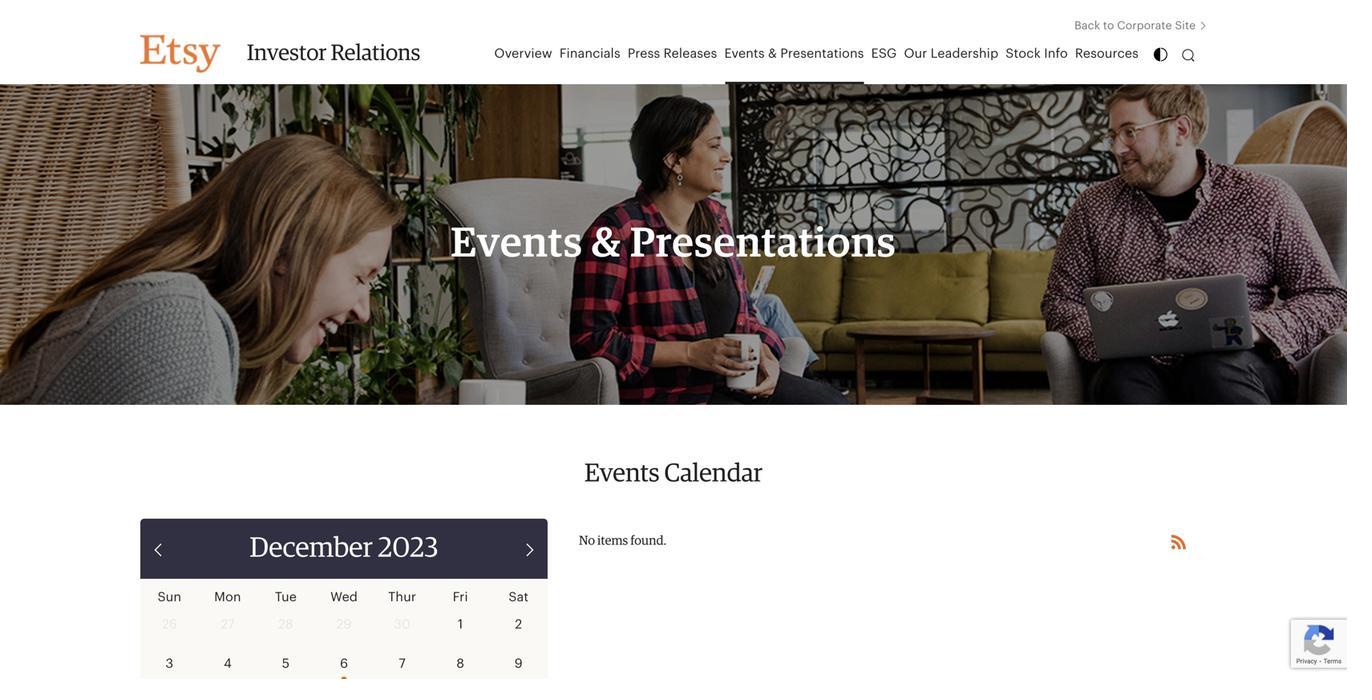 Task type: locate. For each thing, give the bounding box(es) containing it.
financials link
[[556, 31, 625, 84]]

events for events & presentations
[[451, 224, 583, 265]]

presentations
[[781, 47, 864, 60], [630, 224, 897, 265]]

our leadership link
[[901, 31, 1003, 84]]

&
[[768, 47, 777, 60], [592, 224, 622, 265]]

december
[[250, 535, 373, 563]]

29
[[336, 618, 352, 631]]

december 2023
[[250, 535, 438, 563]]

7
[[399, 658, 406, 671]]

28
[[278, 618, 293, 631]]

1 vertical spatial events
[[451, 224, 583, 265]]

events
[[725, 47, 765, 60], [451, 224, 583, 265], [585, 461, 660, 487]]

27
[[221, 618, 235, 631]]

2023
[[378, 535, 438, 563]]

esg link
[[868, 31, 901, 84]]

1 horizontal spatial events
[[585, 461, 660, 487]]

1
[[458, 618, 463, 631]]

overview link
[[491, 31, 556, 84]]

found.
[[631, 535, 667, 548]]

4
[[224, 658, 232, 671]]

corporate
[[1117, 20, 1172, 31]]

0 vertical spatial events
[[725, 47, 765, 60]]

2 vertical spatial events
[[585, 461, 660, 487]]

2
[[515, 618, 522, 631]]

0 horizontal spatial events
[[451, 224, 583, 265]]

sun
[[158, 591, 181, 604]]

press
[[628, 47, 660, 60]]

30
[[394, 618, 411, 631]]

0 vertical spatial &
[[768, 47, 777, 60]]

press releases link
[[625, 31, 721, 84]]

None search field
[[1171, 49, 1195, 62]]

overview financials press releases events & presentations esg our leadership stock info resources
[[494, 47, 1139, 60]]

investor
[[247, 43, 327, 65]]

8
[[456, 658, 464, 671]]

back to corporate site
[[1075, 20, 1199, 31]]

to
[[1103, 20, 1114, 31]]

1 vertical spatial &
[[592, 224, 622, 265]]

back
[[1075, 20, 1100, 31]]

1 horizontal spatial &
[[768, 47, 777, 60]]



Task type: vqa. For each thing, say whether or not it's contained in the screenshot.
WED
yes



Task type: describe. For each thing, give the bounding box(es) containing it.
calendar
[[665, 461, 763, 487]]

items
[[598, 535, 628, 548]]

0 vertical spatial presentations
[[781, 47, 864, 60]]

thur
[[388, 591, 416, 604]]

0 horizontal spatial &
[[592, 224, 622, 265]]

info
[[1044, 47, 1068, 60]]

site
[[1175, 20, 1196, 31]]

fri
[[453, 591, 468, 604]]

5
[[282, 658, 290, 671]]

3
[[166, 658, 173, 671]]

6
[[340, 658, 348, 671]]

1 vertical spatial presentations
[[630, 224, 897, 265]]

events & presentations link
[[721, 31, 868, 84]]

resources link
[[1072, 31, 1143, 84]]

sat
[[509, 591, 529, 604]]

investor relations
[[247, 43, 420, 65]]

events calendar
[[585, 461, 763, 487]]

our
[[904, 47, 927, 60]]

overview
[[494, 47, 552, 60]]

leadership
[[931, 47, 999, 60]]

no
[[579, 535, 595, 548]]

etsy logo image
[[140, 35, 221, 73]]

no items found.
[[579, 535, 667, 548]]

wed
[[330, 591, 358, 604]]

releases
[[664, 47, 717, 60]]

tue
[[275, 591, 297, 604]]

mon
[[214, 591, 241, 604]]

back to corporate site link
[[1075, 20, 1207, 31]]

events & presentations
[[451, 224, 897, 265]]

financials
[[560, 47, 621, 60]]

esg
[[871, 47, 897, 60]]

events for events calendar
[[585, 461, 660, 487]]

stock info link
[[1003, 31, 1072, 84]]

26
[[162, 618, 177, 631]]

stock
[[1006, 47, 1041, 60]]

relations
[[331, 43, 420, 65]]

2 horizontal spatial events
[[725, 47, 765, 60]]

resources
[[1075, 47, 1139, 60]]

9
[[515, 658, 523, 671]]



